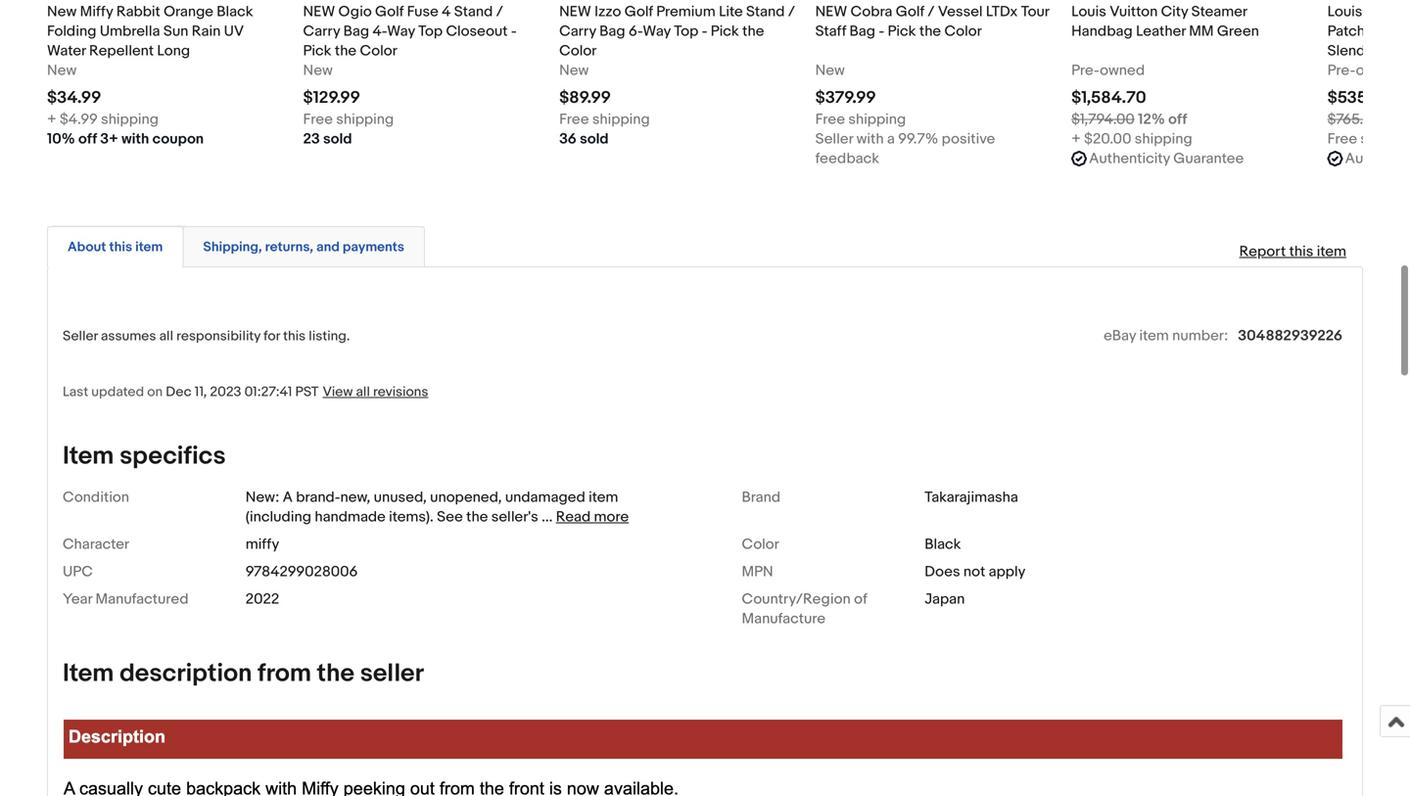Task type: locate. For each thing, give the bounding box(es) containing it.
louis for handbag
[[1072, 3, 1107, 20]]

1 horizontal spatial pick
[[711, 22, 739, 40]]

2 louis from the left
[[1328, 3, 1363, 20]]

1 vertical spatial black
[[925, 536, 962, 554]]

bag for new
[[344, 22, 369, 40]]

this right report
[[1290, 243, 1314, 261]]

color down vessel
[[945, 22, 982, 40]]

authentic
[[1346, 150, 1411, 167]]

golf inside new izzo golf premium lite stand / carry bag 6-way top - pick the color new $89.99 free shipping 36 sold
[[625, 3, 653, 20]]

this right for at the top of the page
[[283, 328, 306, 345]]

1 stand from the left
[[454, 3, 493, 20]]

1 louis from the left
[[1072, 3, 1107, 20]]

2 new from the left
[[560, 3, 592, 20]]

leather
[[1137, 22, 1186, 40]]

shipping inside new izzo golf premium lite stand / carry bag 6-way top - pick the color new $89.99 free shipping 36 sold
[[593, 111, 650, 128]]

1 way from the left
[[387, 22, 415, 40]]

new up '$379.99'
[[816, 62, 845, 79]]

new inside 'new ogio golf fuse 4 stand / carry bag 4-way top closeout - pick the color new $129.99 free shipping 23 sold'
[[303, 62, 333, 79]]

golf inside 'new ogio golf fuse 4 stand / carry bag 4-way top closeout - pick the color new $129.99 free shipping 23 sold'
[[375, 3, 404, 20]]

pre-owned $1,584.70 $1,794.00 12% off + $20.00 shipping
[[1072, 62, 1193, 148]]

with right 3+
[[122, 130, 149, 148]]

1 vertical spatial all
[[356, 384, 370, 401]]

shipping down '$89.99'
[[593, 111, 650, 128]]

carry down ogio
[[303, 22, 340, 40]]

99.7%
[[899, 130, 939, 148]]

top inside 'new ogio golf fuse 4 stand / carry bag 4-way top closeout - pick the color new $129.99 free shipping 23 sold'
[[418, 22, 443, 40]]

free up 23
[[303, 111, 333, 128]]

item right ebay
[[1140, 327, 1170, 345]]

3 golf from the left
[[896, 3, 925, 20]]

2 horizontal spatial -
[[879, 22, 885, 40]]

more
[[594, 509, 629, 526]]

new ogio golf fuse 4 stand / carry bag 4-way top closeout - pick the color new $129.99 free shipping 23 sold
[[303, 3, 517, 148]]

seller's
[[492, 509, 539, 526]]

1 owned from the left
[[1100, 62, 1145, 79]]

this for report
[[1290, 243, 1314, 261]]

shipping up 'a' on the right of page
[[849, 111, 907, 128]]

louis up $535.50 text field
[[1328, 3, 1363, 20]]

mpn
[[742, 563, 774, 581]]

off right 12%
[[1169, 111, 1188, 128]]

Free shipping text field
[[303, 110, 394, 129], [560, 110, 650, 129], [816, 110, 907, 129], [1328, 129, 1411, 149]]

+ inside new miffy rabbit orange black folding umbrella sun rain uv water repellent long new $34.99 + $4.99 shipping 10% off 3+ with coupon
[[47, 111, 56, 128]]

color up '$89.99'
[[560, 42, 597, 60]]

number:
[[1173, 327, 1229, 345]]

pre-owned text field up $1,584.70 text box
[[1072, 61, 1145, 80]]

pre- up $1,584.70
[[1072, 62, 1100, 79]]

0 horizontal spatial way
[[387, 22, 415, 40]]

with inside new $379.99 free shipping seller with a 99.7% positive feedback
[[857, 130, 884, 148]]

golf up 4-
[[375, 3, 404, 20]]

previous price $765.00 30% off text field
[[1328, 110, 1411, 129]]

black
[[217, 3, 253, 20], [925, 536, 962, 554]]

1 horizontal spatial pre-
[[1328, 62, 1357, 79]]

bag down ogio
[[344, 22, 369, 40]]

previous price $1,794.00 12% off text field
[[1072, 110, 1188, 129]]

new down the water
[[47, 62, 77, 79]]

payments
[[343, 239, 405, 256]]

louis up handbag
[[1072, 3, 1107, 20]]

lite
[[719, 3, 743, 20]]

takarajimasha
[[925, 489, 1019, 507]]

New text field
[[47, 61, 77, 80], [560, 61, 589, 80], [816, 61, 845, 80]]

new
[[303, 3, 335, 20], [560, 3, 592, 20], [816, 3, 848, 20]]

1 sold from the left
[[323, 130, 352, 148]]

1 item from the top
[[63, 441, 114, 472]]

new text field for $34.99
[[47, 61, 77, 80]]

stand inside 'new ogio golf fuse 4 stand / carry bag 4-way top closeout - pick the color new $129.99 free shipping 23 sold'
[[454, 3, 493, 20]]

free inside 'new ogio golf fuse 4 stand / carry bag 4-way top closeout - pick the color new $129.99 free shipping 23 sold'
[[303, 111, 333, 128]]

way inside new izzo golf premium lite stand / carry bag 6-way top - pick the color new $89.99 free shipping 36 sold
[[643, 22, 671, 40]]

(including
[[246, 509, 312, 526]]

of
[[854, 591, 868, 609]]

2 item from the top
[[63, 659, 114, 689]]

black up uv
[[217, 3, 253, 20]]

a
[[888, 130, 895, 148]]

/ up closeout
[[496, 3, 503, 20]]

new for new
[[303, 3, 335, 20]]

3 bag from the left
[[850, 22, 876, 40]]

pre-owned text field up $535.50
[[1328, 61, 1402, 80]]

36
[[560, 130, 577, 148]]

bag down cobra
[[850, 22, 876, 40]]

vuitton inside louis vuitton city steamer handbag leather mm green
[[1110, 3, 1158, 20]]

$89.99 text field
[[560, 88, 611, 108]]

pre-owned text field for pre-
[[1328, 61, 1402, 80]]

shipping up 10% off 3+ with coupon text box on the left top
[[101, 111, 159, 128]]

0 vertical spatial seller
[[816, 130, 854, 148]]

bag
[[344, 22, 369, 40], [600, 22, 626, 40], [850, 22, 876, 40]]

1 - from the left
[[511, 22, 517, 40]]

1 horizontal spatial louis
[[1328, 3, 1363, 20]]

new up $129.99 at left top
[[303, 62, 333, 79]]

0 vertical spatial black
[[217, 3, 253, 20]]

black up "does" at bottom
[[925, 536, 962, 554]]

upc
[[63, 563, 93, 581]]

item inside report this item link
[[1318, 243, 1347, 261]]

2 horizontal spatial /
[[928, 3, 935, 20]]

last
[[63, 384, 88, 401]]

2 sold from the left
[[580, 130, 609, 148]]

pick down lite
[[711, 22, 739, 40]]

- right closeout
[[511, 22, 517, 40]]

1 horizontal spatial new
[[560, 3, 592, 20]]

/ inside 'new ogio golf fuse 4 stand / carry bag 4-way top closeout - pick the color new $129.99 free shipping 23 sold'
[[496, 3, 503, 20]]

1 horizontal spatial golf
[[625, 3, 653, 20]]

2 horizontal spatial this
[[1290, 243, 1314, 261]]

carry down izzo
[[560, 22, 597, 40]]

pre- inside louis vuitton pre-owned $535.50 $765.00 free shipping
[[1328, 62, 1357, 79]]

new cobra golf / vessel ltdx tour staff bag - pick the color
[[816, 3, 1050, 40]]

louis for $535.50
[[1328, 3, 1363, 20]]

$20.00
[[1085, 130, 1132, 148]]

about
[[68, 239, 106, 256]]

golf
[[375, 3, 404, 20], [625, 3, 653, 20], [896, 3, 925, 20]]

0 horizontal spatial pick
[[303, 42, 332, 60]]

new inside new cobra golf / vessel ltdx tour staff bag - pick the color
[[816, 3, 848, 20]]

does not apply
[[925, 563, 1026, 581]]

pst
[[295, 384, 319, 401]]

free inside new izzo golf premium lite stand / carry bag 6-way top - pick the color new $89.99 free shipping 36 sold
[[560, 111, 589, 128]]

sold
[[323, 130, 352, 148], [580, 130, 609, 148]]

1 with from the left
[[122, 130, 149, 148]]

1 vertical spatial seller
[[63, 328, 98, 345]]

uv
[[224, 22, 244, 40]]

the down ogio
[[335, 42, 357, 60]]

2 pre- from the left
[[1328, 62, 1357, 79]]

vuitton up $535.50 text field
[[1367, 3, 1411, 20]]

pre- up $535.50 text field
[[1328, 62, 1357, 79]]

top for $89.99
[[674, 22, 699, 40]]

item right report
[[1318, 243, 1347, 261]]

2022
[[246, 591, 279, 609]]

golf for $89.99
[[625, 3, 653, 20]]

4
[[442, 3, 451, 20]]

positive
[[942, 130, 996, 148]]

new text field up '$89.99'
[[560, 61, 589, 80]]

sold inside 'new ogio golf fuse 4 stand / carry bag 4-way top closeout - pick the color new $129.99 free shipping 23 sold'
[[323, 130, 352, 148]]

0 horizontal spatial top
[[418, 22, 443, 40]]

0 horizontal spatial /
[[496, 3, 503, 20]]

new inside 'new ogio golf fuse 4 stand / carry bag 4-way top closeout - pick the color new $129.99 free shipping 23 sold'
[[303, 3, 335, 20]]

izzo
[[595, 3, 622, 20]]

item
[[135, 239, 163, 256], [1318, 243, 1347, 261], [1140, 327, 1170, 345], [589, 489, 619, 507]]

free inside new $379.99 free shipping seller with a 99.7% positive feedback
[[816, 111, 846, 128]]

bag inside new cobra golf / vessel ltdx tour staff bag - pick the color
[[850, 22, 876, 40]]

louis
[[1072, 3, 1107, 20], [1328, 3, 1363, 20]]

+ left $20.00 at top right
[[1072, 130, 1081, 148]]

way inside 'new ogio golf fuse 4 stand / carry bag 4-way top closeout - pick the color new $129.99 free shipping 23 sold'
[[387, 22, 415, 40]]

1 new from the left
[[303, 3, 335, 20]]

carry inside new izzo golf premium lite stand / carry bag 6-way top - pick the color new $89.99 free shipping 36 sold
[[560, 22, 597, 40]]

2 top from the left
[[674, 22, 699, 40]]

$129.99 text field
[[303, 88, 360, 108]]

/ inside new izzo golf premium lite stand / carry bag 6-way top - pick the color new $89.99 free shipping 36 sold
[[789, 3, 796, 20]]

- inside new izzo golf premium lite stand / carry bag 6-way top - pick the color new $89.99 free shipping 36 sold
[[702, 22, 708, 40]]

0 horizontal spatial vuitton
[[1110, 3, 1158, 20]]

free shipping text field down $129.99 text field
[[303, 110, 394, 129]]

golf right cobra
[[896, 3, 925, 20]]

new text field for $379.99
[[816, 61, 845, 80]]

2 - from the left
[[702, 22, 708, 40]]

shipping
[[101, 111, 159, 128], [336, 111, 394, 128], [593, 111, 650, 128], [849, 111, 907, 128], [1135, 130, 1193, 148], [1361, 130, 1411, 148]]

top
[[418, 22, 443, 40], [674, 22, 699, 40]]

color
[[945, 22, 982, 40], [360, 42, 398, 60], [560, 42, 597, 60], [742, 536, 780, 554]]

2 horizontal spatial golf
[[896, 3, 925, 20]]

shipping up authentic text box on the right top
[[1361, 130, 1411, 148]]

2 bag from the left
[[600, 22, 626, 40]]

new izzo golf premium lite stand / carry bag 6-way top - pick the color new $89.99 free shipping 36 sold
[[560, 3, 796, 148]]

3 new text field from the left
[[816, 61, 845, 80]]

1 horizontal spatial +
[[1072, 130, 1081, 148]]

1 top from the left
[[418, 22, 443, 40]]

3 - from the left
[[879, 22, 885, 40]]

0 horizontal spatial carry
[[303, 22, 340, 40]]

authenticity
[[1090, 150, 1171, 167]]

new text field up '$379.99'
[[816, 61, 845, 80]]

shipping up authenticity guarantee
[[1135, 130, 1193, 148]]

from
[[258, 659, 311, 689]]

the down unopened,
[[467, 509, 488, 526]]

1 horizontal spatial stand
[[747, 3, 785, 20]]

pick inside new izzo golf premium lite stand / carry bag 6-way top - pick the color new $89.99 free shipping 36 sold
[[711, 22, 739, 40]]

this for about
[[109, 239, 132, 256]]

0 horizontal spatial new
[[303, 3, 335, 20]]

way down fuse
[[387, 22, 415, 40]]

2 horizontal spatial new
[[816, 3, 848, 20]]

item down 'year' on the bottom left of page
[[63, 659, 114, 689]]

free shipping text field down $89.99 text box on the left
[[560, 110, 650, 129]]

vuitton up leather
[[1110, 3, 1158, 20]]

way
[[387, 22, 415, 40], [643, 22, 671, 40]]

0 horizontal spatial black
[[217, 3, 253, 20]]

1 pre- from the left
[[1072, 62, 1100, 79]]

3 / from the left
[[928, 3, 935, 20]]

bag inside 'new ogio golf fuse 4 stand / carry bag 4-way top closeout - pick the color new $129.99 free shipping 23 sold'
[[344, 22, 369, 40]]

1 horizontal spatial bag
[[600, 22, 626, 40]]

1 carry from the left
[[303, 22, 340, 40]]

2 way from the left
[[643, 22, 671, 40]]

1 horizontal spatial black
[[925, 536, 962, 554]]

item for item description from the seller
[[63, 659, 114, 689]]

vuitton
[[1110, 3, 1158, 20], [1367, 3, 1411, 20]]

2 horizontal spatial new text field
[[816, 61, 845, 80]]

new left ogio
[[303, 3, 335, 20]]

top for $129.99
[[418, 22, 443, 40]]

read more button
[[556, 509, 629, 526]]

louis inside louis vuitton pre-owned $535.50 $765.00 free shipping
[[1328, 3, 1363, 20]]

way for $129.99
[[387, 22, 415, 40]]

way down premium
[[643, 22, 671, 40]]

stand for $89.99
[[747, 3, 785, 20]]

the down lite
[[743, 22, 765, 40]]

1 vertical spatial off
[[78, 130, 97, 148]]

owned up $535.50
[[1357, 62, 1402, 79]]

2023
[[210, 384, 242, 401]]

owned up $1,584.70 text box
[[1100, 62, 1145, 79]]

/ right lite
[[789, 3, 796, 20]]

1 horizontal spatial seller
[[816, 130, 854, 148]]

$765.00
[[1328, 111, 1382, 128]]

tab list
[[47, 222, 1364, 267]]

1 horizontal spatial -
[[702, 22, 708, 40]]

seller left assumes at the left top of page
[[63, 328, 98, 345]]

bag down izzo
[[600, 22, 626, 40]]

0 horizontal spatial seller
[[63, 328, 98, 345]]

/ inside new cobra golf / vessel ltdx tour staff bag - pick the color
[[928, 3, 935, 20]]

2 owned from the left
[[1357, 62, 1402, 79]]

new: a brand-new, unused, unopened, undamaged item (including handmade items). see the seller's ...
[[246, 489, 619, 526]]

with left 'a' on the right of page
[[857, 130, 884, 148]]

4-
[[373, 22, 387, 40]]

/ left vessel
[[928, 3, 935, 20]]

1 new text field from the left
[[47, 61, 77, 80]]

stand right lite
[[747, 3, 785, 20]]

the inside new izzo golf premium lite stand / carry bag 6-way top - pick the color new $89.99 free shipping 36 sold
[[743, 22, 765, 40]]

pick up new text field
[[303, 42, 332, 60]]

free down $765.00
[[1328, 130, 1358, 148]]

with
[[122, 130, 149, 148], [857, 130, 884, 148]]

shipping down $129.99 text field
[[336, 111, 394, 128]]

2 stand from the left
[[747, 3, 785, 20]]

water
[[47, 42, 86, 60]]

Pre-owned text field
[[1072, 61, 1145, 80], [1328, 61, 1402, 80]]

vuitton for handbag
[[1110, 3, 1158, 20]]

unopened,
[[430, 489, 502, 507]]

long
[[157, 42, 190, 60]]

item up "more"
[[589, 489, 619, 507]]

pick down cobra
[[888, 22, 917, 40]]

pre-owned text field for $1,584.70
[[1072, 61, 1145, 80]]

0 horizontal spatial with
[[122, 130, 149, 148]]

2 with from the left
[[857, 130, 884, 148]]

1 vertical spatial item
[[63, 659, 114, 689]]

2 pre-owned text field from the left
[[1328, 61, 1402, 80]]

0 horizontal spatial -
[[511, 22, 517, 40]]

free up 36
[[560, 111, 589, 128]]

2 golf from the left
[[625, 3, 653, 20]]

free
[[303, 111, 333, 128], [560, 111, 589, 128], [816, 111, 846, 128], [1328, 130, 1358, 148]]

1 horizontal spatial off
[[1169, 111, 1188, 128]]

stand
[[454, 3, 493, 20], [747, 3, 785, 20]]

2 vuitton from the left
[[1367, 3, 1411, 20]]

the down vessel
[[920, 22, 942, 40]]

0 horizontal spatial golf
[[375, 3, 404, 20]]

louis inside louis vuitton city steamer handbag leather mm green
[[1072, 3, 1107, 20]]

top down fuse
[[418, 22, 443, 40]]

- down premium
[[702, 22, 708, 40]]

1 golf from the left
[[375, 3, 404, 20]]

does
[[925, 563, 961, 581]]

1 bag from the left
[[344, 22, 369, 40]]

item up condition at the left bottom
[[63, 441, 114, 472]]

this inside button
[[109, 239, 132, 256]]

0 vertical spatial all
[[159, 328, 173, 345]]

golf up 6-
[[625, 3, 653, 20]]

bag inside new izzo golf premium lite stand / carry bag 6-way top - pick the color new $89.99 free shipping 36 sold
[[600, 22, 626, 40]]

seller inside new $379.99 free shipping seller with a 99.7% positive feedback
[[816, 130, 854, 148]]

free shipping text field for $379.99
[[816, 110, 907, 129]]

stand inside new izzo golf premium lite stand / carry bag 6-way top - pick the color new $89.99 free shipping 36 sold
[[747, 3, 785, 20]]

3 new from the left
[[816, 3, 848, 20]]

carry inside 'new ogio golf fuse 4 stand / carry bag 4-way top closeout - pick the color new $129.99 free shipping 23 sold'
[[303, 22, 340, 40]]

2 carry from the left
[[560, 22, 597, 40]]

0 horizontal spatial owned
[[1100, 62, 1145, 79]]

0 horizontal spatial sold
[[323, 130, 352, 148]]

1 vuitton from the left
[[1110, 3, 1158, 20]]

+ up 10% at left
[[47, 111, 56, 128]]

new up '$89.99'
[[560, 62, 589, 79]]

0 vertical spatial +
[[47, 111, 56, 128]]

color up 'mpn'
[[742, 536, 780, 554]]

1 horizontal spatial /
[[789, 3, 796, 20]]

new inside new izzo golf premium lite stand / carry bag 6-way top - pick the color new $89.99 free shipping 36 sold
[[560, 3, 592, 20]]

1 / from the left
[[496, 3, 503, 20]]

color inside 'new ogio golf fuse 4 stand / carry bag 4-way top closeout - pick the color new $129.99 free shipping 23 sold'
[[360, 42, 398, 60]]

1 horizontal spatial sold
[[580, 130, 609, 148]]

$34.99 text field
[[47, 88, 101, 108]]

1 horizontal spatial way
[[643, 22, 671, 40]]

this right about
[[109, 239, 132, 256]]

responsibility
[[176, 328, 261, 345]]

item inside about this item button
[[135, 239, 163, 256]]

item
[[63, 441, 114, 472], [63, 659, 114, 689]]

0 horizontal spatial pre-
[[1072, 62, 1100, 79]]

0 horizontal spatial new text field
[[47, 61, 77, 80]]

sold right 36
[[580, 130, 609, 148]]

vuitton inside louis vuitton pre-owned $535.50 $765.00 free shipping
[[1367, 3, 1411, 20]]

all right view
[[356, 384, 370, 401]]

0 horizontal spatial all
[[159, 328, 173, 345]]

0 horizontal spatial louis
[[1072, 3, 1107, 20]]

2 horizontal spatial pick
[[888, 22, 917, 40]]

new text field down the water
[[47, 61, 77, 80]]

1 horizontal spatial with
[[857, 130, 884, 148]]

unused,
[[374, 489, 427, 507]]

1 pre-owned text field from the left
[[1072, 61, 1145, 80]]

stand up closeout
[[454, 3, 493, 20]]

off inside the pre-owned $1,584.70 $1,794.00 12% off + $20.00 shipping
[[1169, 111, 1188, 128]]

all right assumes at the left top of page
[[159, 328, 173, 345]]

tour
[[1022, 3, 1050, 20]]

2 new text field from the left
[[560, 61, 589, 80]]

/ for $89.99
[[789, 3, 796, 20]]

carry
[[303, 22, 340, 40], [560, 22, 597, 40]]

1 horizontal spatial owned
[[1357, 62, 1402, 79]]

read more
[[556, 509, 629, 526]]

the right from
[[317, 659, 355, 689]]

$379.99 text field
[[816, 88, 877, 108]]

0 horizontal spatial bag
[[344, 22, 369, 40]]

year manufactured
[[63, 591, 189, 609]]

owned
[[1100, 62, 1145, 79], [1357, 62, 1402, 79]]

0 horizontal spatial stand
[[454, 3, 493, 20]]

new up staff
[[816, 3, 848, 20]]

the inside new cobra golf / vessel ltdx tour staff bag - pick the color
[[920, 22, 942, 40]]

12%
[[1139, 111, 1166, 128]]

folding
[[47, 22, 96, 40]]

1 horizontal spatial carry
[[560, 22, 597, 40]]

free down '$379.99'
[[816, 111, 846, 128]]

top down premium
[[674, 22, 699, 40]]

cobra
[[851, 3, 893, 20]]

$1,584.70 text field
[[1072, 88, 1147, 108]]

1 horizontal spatial top
[[674, 22, 699, 40]]

1 horizontal spatial new text field
[[560, 61, 589, 80]]

color inside new izzo golf premium lite stand / carry bag 6-way top - pick the color new $89.99 free shipping 36 sold
[[560, 42, 597, 60]]

new up 'folding'
[[47, 3, 77, 20]]

2 / from the left
[[789, 3, 796, 20]]

way for $89.99
[[643, 22, 671, 40]]

1 vertical spatial +
[[1072, 130, 1081, 148]]

dec
[[166, 384, 192, 401]]

top inside new izzo golf premium lite stand / carry bag 6-way top - pick the color new $89.99 free shipping 36 sold
[[674, 22, 699, 40]]

0 vertical spatial item
[[63, 441, 114, 472]]

0 vertical spatial off
[[1169, 111, 1188, 128]]

seller up feedback
[[816, 130, 854, 148]]

1 horizontal spatial pre-owned text field
[[1328, 61, 1402, 80]]

item right about
[[135, 239, 163, 256]]

1 horizontal spatial vuitton
[[1367, 3, 1411, 20]]

01:27:41
[[245, 384, 292, 401]]

off down $4.99
[[78, 130, 97, 148]]

free shipping text field down '$379.99'
[[816, 110, 907, 129]]

- down cobra
[[879, 22, 885, 40]]

0 horizontal spatial pre-owned text field
[[1072, 61, 1145, 80]]

the inside "new: a brand-new, unused, unopened, undamaged item (including handmade items). see the seller's ..."
[[467, 509, 488, 526]]

new left izzo
[[560, 3, 592, 20]]

2 horizontal spatial bag
[[850, 22, 876, 40]]

sold right 23
[[323, 130, 352, 148]]

10%
[[47, 130, 75, 148]]

0 horizontal spatial this
[[109, 239, 132, 256]]

0 horizontal spatial +
[[47, 111, 56, 128]]

color down 4-
[[360, 42, 398, 60]]

0 horizontal spatial off
[[78, 130, 97, 148]]



Task type: describe. For each thing, give the bounding box(es) containing it.
owned inside louis vuitton pre-owned $535.50 $765.00 free shipping
[[1357, 62, 1402, 79]]

new miffy rabbit orange black folding umbrella sun rain uv water repellent long new $34.99 + $4.99 shipping 10% off 3+ with coupon
[[47, 3, 253, 148]]

description
[[120, 659, 252, 689]]

louis vuitton pre-owned $535.50 $765.00 free shipping
[[1328, 3, 1411, 148]]

city
[[1162, 3, 1189, 20]]

shipping inside 'new ogio golf fuse 4 stand / carry bag 4-way top closeout - pick the color new $129.99 free shipping 23 sold'
[[336, 111, 394, 128]]

last updated on dec 11, 2023 01:27:41 pst view all revisions
[[63, 384, 429, 401]]

shipping, returns, and payments
[[203, 239, 405, 256]]

revisions
[[373, 384, 429, 401]]

ogio
[[339, 3, 372, 20]]

see
[[437, 509, 463, 526]]

steamer
[[1192, 3, 1248, 20]]

+ inside the pre-owned $1,584.70 $1,794.00 12% off + $20.00 shipping
[[1072, 130, 1081, 148]]

carry for $89.99
[[560, 22, 597, 40]]

green
[[1218, 22, 1260, 40]]

free shipping text field for $129.99
[[303, 110, 394, 129]]

stand for $129.99
[[454, 3, 493, 20]]

new for $89.99
[[560, 3, 592, 20]]

free shipping text field up authentic
[[1328, 129, 1411, 149]]

shipping,
[[203, 239, 262, 256]]

$535.50 text field
[[1328, 88, 1392, 108]]

10% off 3+ with coupon text field
[[47, 129, 204, 149]]

orange
[[164, 3, 214, 20]]

assumes
[[101, 328, 156, 345]]

23
[[303, 130, 320, 148]]

off inside new miffy rabbit orange black folding umbrella sun rain uv water repellent long new $34.99 + $4.99 shipping 10% off 3+ with coupon
[[78, 130, 97, 148]]

manufacture
[[742, 610, 826, 628]]

miffy
[[246, 536, 279, 554]]

premium
[[657, 3, 716, 20]]

a
[[283, 489, 293, 507]]

shipping inside new $379.99 free shipping seller with a 99.7% positive feedback
[[849, 111, 907, 128]]

brand
[[742, 489, 781, 507]]

shipping, returns, and payments button
[[203, 238, 405, 256]]

new text field for $89.99
[[560, 61, 589, 80]]

undamaged
[[505, 489, 586, 507]]

Authentic text field
[[1346, 149, 1411, 168]]

rain
[[192, 22, 221, 40]]

$1,584.70
[[1072, 88, 1147, 108]]

report this item
[[1240, 243, 1347, 261]]

color inside new cobra golf / vessel ltdx tour staff bag - pick the color
[[945, 22, 982, 40]]

report this item link
[[1230, 233, 1357, 270]]

36 sold text field
[[560, 129, 609, 149]]

ebay item number: 304882939226
[[1104, 327, 1343, 345]]

6-
[[629, 22, 643, 40]]

$535.50
[[1328, 88, 1392, 108]]

+ $20.00 shipping text field
[[1072, 129, 1193, 149]]

shipping inside the pre-owned $1,584.70 $1,794.00 12% off + $20.00 shipping
[[1135, 130, 1193, 148]]

handmade
[[315, 509, 386, 526]]

Authenticity Guarantee text field
[[1090, 149, 1245, 168]]

sold inside new izzo golf premium lite stand / carry bag 6-way top - pick the color new $89.99 free shipping 36 sold
[[580, 130, 609, 148]]

view
[[323, 384, 353, 401]]

closeout
[[446, 22, 508, 40]]

+ $4.99 shipping text field
[[47, 110, 159, 129]]

9784299028006
[[246, 563, 358, 581]]

umbrella
[[100, 22, 160, 40]]

rabbit
[[116, 3, 160, 20]]

shipping inside louis vuitton pre-owned $535.50 $765.00 free shipping
[[1361, 130, 1411, 148]]

304882939226
[[1239, 327, 1343, 345]]

with inside new miffy rabbit orange black folding umbrella sun rain uv water repellent long new $34.99 + $4.99 shipping 10% off 3+ with coupon
[[122, 130, 149, 148]]

11,
[[195, 384, 207, 401]]

coupon
[[153, 130, 204, 148]]

$34.99
[[47, 88, 101, 108]]

ltdx
[[987, 3, 1018, 20]]

new inside new izzo golf premium lite stand / carry bag 6-way top - pick the color new $89.99 free shipping 36 sold
[[560, 62, 589, 79]]

condition
[[63, 489, 129, 507]]

japan
[[925, 591, 965, 609]]

pre- inside the pre-owned $1,584.70 $1,794.00 12% off + $20.00 shipping
[[1072, 62, 1100, 79]]

owned inside the pre-owned $1,584.70 $1,794.00 12% off + $20.00 shipping
[[1100, 62, 1145, 79]]

the inside 'new ogio golf fuse 4 stand / carry bag 4-way top closeout - pick the color new $129.99 free shipping 23 sold'
[[335, 42, 357, 60]]

...
[[542, 509, 553, 526]]

$1,794.00
[[1072, 111, 1135, 128]]

feedback
[[816, 150, 880, 167]]

free shipping text field for $89.99
[[560, 110, 650, 129]]

seller
[[360, 659, 424, 689]]

specifics
[[120, 441, 226, 472]]

mm
[[1190, 22, 1214, 40]]

vuitton for $535.50
[[1367, 3, 1411, 20]]

items).
[[389, 509, 434, 526]]

black inside new miffy rabbit orange black folding umbrella sun rain uv water repellent long new $34.99 + $4.99 shipping 10% off 3+ with coupon
[[217, 3, 253, 20]]

fuse
[[407, 3, 439, 20]]

on
[[147, 384, 163, 401]]

view all revisions link
[[319, 383, 429, 401]]

pick inside 'new ogio golf fuse 4 stand / carry bag 4-way top closeout - pick the color new $129.99 free shipping 23 sold'
[[303, 42, 332, 60]]

about this item button
[[68, 238, 163, 256]]

authenticity guarantee
[[1090, 150, 1245, 167]]

item for item specifics
[[63, 441, 114, 472]]

character
[[63, 536, 129, 554]]

23 sold text field
[[303, 129, 352, 149]]

pick inside new cobra golf / vessel ltdx tour staff bag - pick the color
[[888, 22, 917, 40]]

tab list containing about this item
[[47, 222, 1364, 267]]

$4.99
[[60, 111, 98, 128]]

golf inside new cobra golf / vessel ltdx tour staff bag - pick the color
[[896, 3, 925, 20]]

- inside 'new ogio golf fuse 4 stand / carry bag 4-way top closeout - pick the color new $129.99 free shipping 23 sold'
[[511, 22, 517, 40]]

louis vuitton city steamer handbag leather mm green
[[1072, 3, 1260, 40]]

- inside new cobra golf / vessel ltdx tour staff bag - pick the color
[[879, 22, 885, 40]]

repellent
[[89, 42, 154, 60]]

1 horizontal spatial all
[[356, 384, 370, 401]]

bag for $89.99
[[600, 22, 626, 40]]

item inside "new: a brand-new, unused, unopened, undamaged item (including handmade items). see the seller's ..."
[[589, 489, 619, 507]]

golf for new
[[375, 3, 404, 20]]

sun
[[163, 22, 189, 40]]

Seller with a 99.7% positive feedback text field
[[816, 129, 1052, 168]]

returns,
[[265, 239, 313, 256]]

item description from the seller
[[63, 659, 424, 689]]

vessel
[[938, 3, 983, 20]]

free inside louis vuitton pre-owned $535.50 $765.00 free shipping
[[1328, 130, 1358, 148]]

guarantee
[[1174, 150, 1245, 167]]

shipping inside new miffy rabbit orange black folding umbrella sun rain uv water repellent long new $34.99 + $4.99 shipping 10% off 3+ with coupon
[[101, 111, 159, 128]]

$129.99
[[303, 88, 360, 108]]

read
[[556, 509, 591, 526]]

seller assumes all responsibility for this listing.
[[63, 328, 350, 345]]

manufactured
[[96, 591, 189, 609]]

/ for $129.99
[[496, 3, 503, 20]]

listing.
[[309, 328, 350, 345]]

new inside new $379.99 free shipping seller with a 99.7% positive feedback
[[816, 62, 845, 79]]

year
[[63, 591, 92, 609]]

1 horizontal spatial this
[[283, 328, 306, 345]]

not
[[964, 563, 986, 581]]

miffy
[[80, 3, 113, 20]]

New text field
[[303, 61, 333, 80]]

new $379.99 free shipping seller with a 99.7% positive feedback
[[816, 62, 999, 167]]

carry for new
[[303, 22, 340, 40]]



Task type: vqa. For each thing, say whether or not it's contained in the screenshot.
1st tab
no



